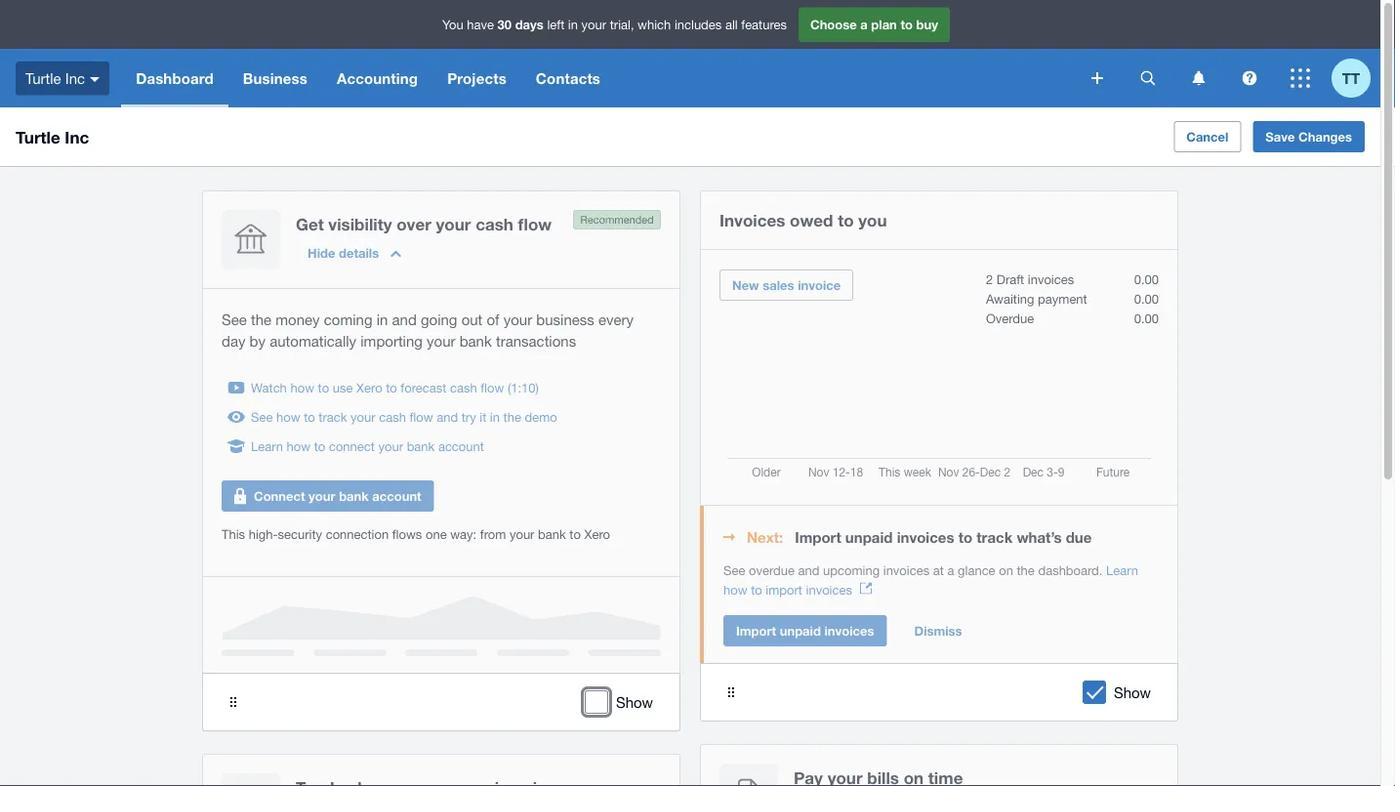 Task type: locate. For each thing, give the bounding box(es) containing it.
svg image
[[90, 77, 100, 82]]

tt button
[[1332, 49, 1381, 107]]

navigation containing dashboard
[[121, 49, 1078, 107]]

business
[[243, 69, 308, 87]]

business button
[[228, 49, 322, 107]]

panel body document
[[724, 561, 1159, 600]]

days
[[515, 17, 544, 32]]

dashboard
[[136, 69, 214, 87]]

turtle left svg image
[[25, 70, 61, 87]]

2 inc from the top
[[65, 127, 89, 146]]

all
[[726, 17, 738, 32]]

turtle inc
[[25, 70, 85, 87], [16, 127, 89, 146]]

svg image
[[1291, 68, 1311, 88], [1141, 71, 1156, 85], [1193, 71, 1206, 85], [1243, 71, 1257, 85], [1092, 72, 1104, 84]]

banner
[[0, 0, 1381, 107]]

have
[[467, 17, 494, 32]]

turtle
[[25, 70, 61, 87], [16, 127, 60, 146]]

inc left svg image
[[65, 70, 85, 87]]

save
[[1266, 129, 1295, 144]]

1 vertical spatial turtle
[[16, 127, 60, 146]]

show
[[1114, 684, 1151, 701], [616, 693, 653, 710]]

turtle inc left svg image
[[25, 70, 85, 87]]

buy
[[917, 17, 938, 32]]

contacts
[[536, 69, 601, 87]]

changes
[[1299, 129, 1353, 144]]

turtle inc down 'turtle inc' popup button
[[16, 127, 89, 146]]

trial,
[[610, 17, 634, 32]]

your
[[582, 17, 607, 32]]

turtle inc inside popup button
[[25, 70, 85, 87]]

opens in a new tab image
[[860, 583, 872, 594]]

inc inside popup button
[[65, 70, 85, 87]]

1 vertical spatial inc
[[65, 127, 89, 146]]

choose a plan to buy
[[811, 17, 938, 32]]

0 vertical spatial turtle
[[25, 70, 61, 87]]

accounting button
[[322, 49, 433, 107]]

save changes button
[[1253, 121, 1365, 152]]

1 inc from the top
[[65, 70, 85, 87]]

0 vertical spatial inc
[[65, 70, 85, 87]]

30
[[498, 17, 512, 32]]

cancel
[[1187, 129, 1229, 144]]

1 horizontal spatial show
[[1114, 684, 1151, 701]]

0 horizontal spatial show
[[616, 693, 653, 710]]

turtle down 'turtle inc' popup button
[[16, 127, 60, 146]]

left
[[547, 17, 565, 32]]

inc down 'turtle inc' popup button
[[65, 127, 89, 146]]

0 vertical spatial turtle inc
[[25, 70, 85, 87]]

you have 30 days left in your trial, which includes all features
[[442, 17, 787, 32]]

dashboard link
[[121, 49, 228, 107]]

projects button
[[433, 49, 521, 107]]

tt
[[1343, 69, 1361, 87]]

inc
[[65, 70, 85, 87], [65, 127, 89, 146]]

navigation
[[121, 49, 1078, 107]]



Task type: describe. For each thing, give the bounding box(es) containing it.
accounting
[[337, 69, 418, 87]]

you
[[442, 17, 464, 32]]

contacts button
[[521, 49, 615, 107]]

in
[[568, 17, 578, 32]]

choose
[[811, 17, 857, 32]]

to
[[901, 17, 913, 32]]

a
[[861, 17, 868, 32]]

turtle inc button
[[0, 49, 121, 107]]

turtle inside popup button
[[25, 70, 61, 87]]

1 vertical spatial turtle inc
[[16, 127, 89, 146]]

which
[[638, 17, 671, 32]]

cancel button
[[1174, 121, 1242, 152]]

banner containing dashboard
[[0, 0, 1381, 107]]

opens in a new tab link
[[724, 563, 1139, 597]]

projects
[[447, 69, 507, 87]]

includes
[[675, 17, 722, 32]]

features
[[742, 17, 787, 32]]

save changes
[[1266, 129, 1353, 144]]

plan
[[871, 17, 897, 32]]



Task type: vqa. For each thing, say whether or not it's contained in the screenshot.
el image
no



